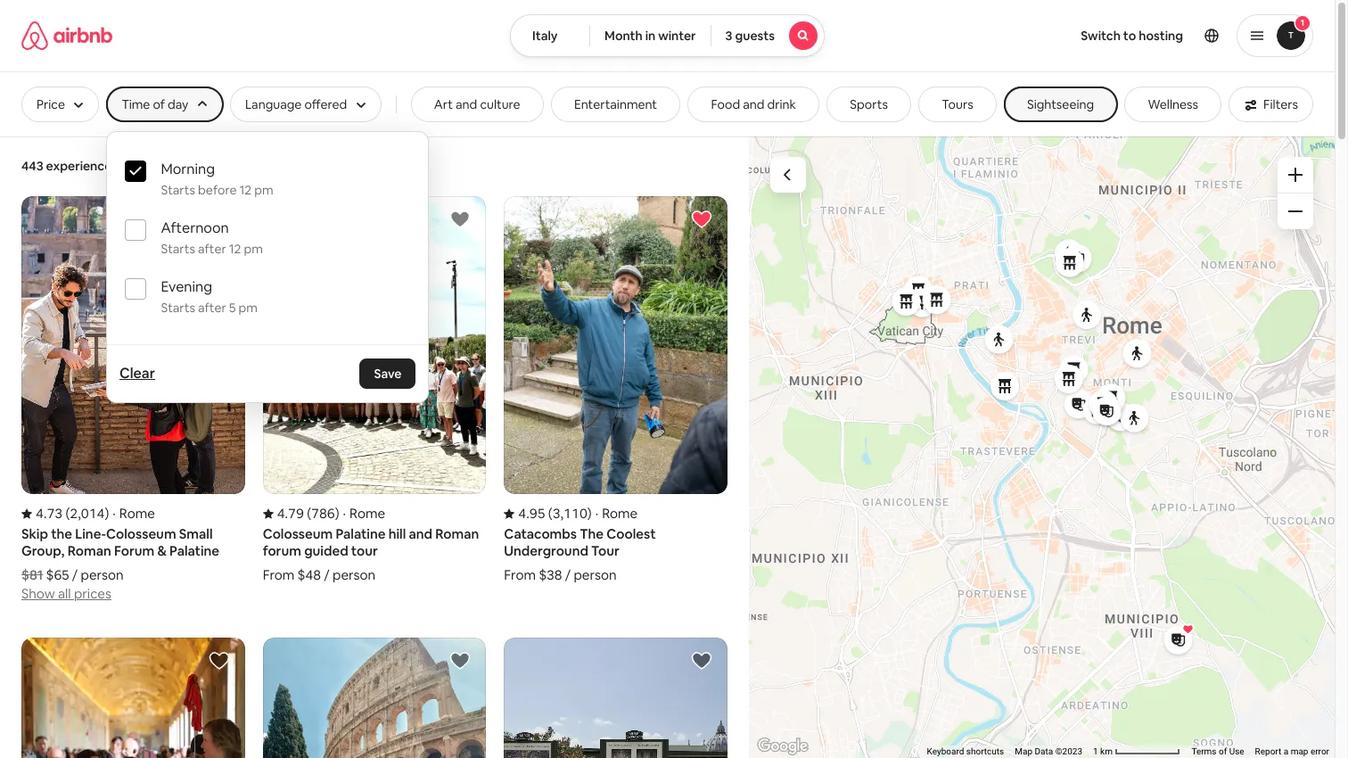 Task type: describe. For each thing, give the bounding box(es) containing it.
and inside colosseum palatine hill and roman forum guided tour from $48 / person
[[409, 526, 433, 543]]

3 guests button
[[711, 14, 825, 57]]

4.79 (786)
[[277, 505, 339, 522]]

5
[[229, 300, 236, 316]]

drink
[[768, 96, 797, 112]]

Entertainment button
[[551, 87, 681, 122]]

&
[[157, 543, 167, 559]]

starts for morning
[[161, 182, 195, 198]]

month
[[605, 28, 643, 44]]

of for use
[[1219, 747, 1228, 756]]

skip
[[21, 526, 48, 543]]

google map
showing 24 experiences. including 1 saved experience. region
[[749, 136, 1335, 758]]

none search field containing italy
[[510, 14, 825, 57]]

person inside colosseum palatine hill and roman forum guided tour from $48 / person
[[333, 567, 376, 584]]

Wellness button
[[1125, 87, 1222, 122]]

colosseum palatine hill and roman forum guided tour group
[[263, 196, 486, 584]]

· for 4.73 (2,014)
[[113, 505, 116, 522]]

1 km button
[[1088, 746, 1187, 758]]

3
[[726, 28, 733, 44]]

tours
[[942, 96, 974, 112]]

Art and culture button
[[411, 87, 544, 122]]

from inside colosseum palatine hill and roman forum guided tour from $48 / person
[[263, 567, 295, 584]]

1
[[1094, 747, 1099, 756]]

/ inside skip the line-colosseum small group, roman forum & palatine $81 $65 / person show all prices
[[72, 567, 78, 584]]

colosseum inside colosseum palatine hill and roman forum guided tour from $48 / person
[[263, 526, 333, 543]]

2 add to wishlist image from the top
[[450, 650, 471, 672]]

day
[[168, 96, 189, 112]]

palatine inside skip the line-colosseum small group, roman forum & palatine $81 $65 / person show all prices
[[170, 543, 220, 559]]

the
[[51, 526, 72, 543]]

4.95 out of 5 average rating,  3,110 reviews image
[[504, 505, 592, 522]]

3 guests
[[726, 28, 775, 44]]

colosseum palatine hill and roman forum guided tour from $48 / person
[[263, 526, 479, 584]]

save
[[374, 366, 402, 382]]

month in winter button
[[590, 14, 711, 57]]

evening starts after 5 pm
[[161, 277, 258, 316]]

google image
[[754, 735, 813, 758]]

$81
[[21, 567, 43, 584]]

person inside the catacombs the coolest underground tour from $38 / person
[[574, 567, 617, 584]]

tour
[[351, 543, 378, 559]]

km
[[1101, 747, 1113, 756]]

Food and drink button
[[688, 87, 820, 122]]

profile element
[[846, 0, 1314, 71]]

skip the line-colosseum small group, roman forum & palatine group
[[21, 196, 245, 602]]

forum
[[263, 543, 301, 559]]

line-
[[75, 526, 106, 543]]

morning
[[161, 160, 215, 178]]

italy button
[[510, 14, 591, 57]]

shortcuts
[[967, 747, 1005, 756]]

error
[[1311, 747, 1330, 756]]

starts for evening
[[161, 300, 195, 316]]

guests
[[735, 28, 775, 44]]

of for day
[[153, 96, 165, 112]]

report
[[1256, 747, 1282, 756]]

prices
[[74, 585, 111, 602]]

art and culture
[[434, 96, 521, 112]]

time
[[122, 96, 150, 112]]

map data ©2023
[[1015, 747, 1083, 756]]

443 experiences
[[21, 158, 118, 174]]

Tours button
[[919, 87, 997, 122]]

use
[[1230, 747, 1245, 756]]

map
[[1291, 747, 1309, 756]]

afternoon starts after 12 pm
[[161, 219, 263, 257]]

Sports button
[[827, 87, 912, 122]]

terms
[[1192, 747, 1217, 756]]

a
[[1284, 747, 1289, 756]]

· for 4.95 (3,110)
[[596, 505, 599, 522]]

(2,014)
[[66, 505, 109, 522]]

$38
[[539, 567, 562, 584]]

from inside the catacombs the coolest underground tour from $38 / person
[[504, 567, 536, 584]]

month in winter
[[605, 28, 696, 44]]

experiences
[[46, 158, 118, 174]]

wellness
[[1148, 96, 1199, 112]]

zoom in image
[[1289, 168, 1303, 182]]

hill
[[389, 526, 406, 543]]

underground
[[504, 543, 589, 559]]

in
[[646, 28, 656, 44]]

1 km
[[1094, 747, 1115, 756]]

small
[[179, 526, 213, 543]]

catacombs the coolest underground tour from $38 / person
[[504, 526, 656, 584]]

the
[[580, 526, 604, 543]]

roman inside colosseum palatine hill and roman forum guided tour from $48 / person
[[435, 526, 479, 543]]

sports
[[850, 96, 888, 112]]

· rome for coolest
[[596, 505, 638, 522]]

terms of use link
[[1192, 747, 1245, 756]]

group,
[[21, 543, 65, 559]]

/ inside the catacombs the coolest underground tour from $38 / person
[[565, 567, 571, 584]]

winter
[[659, 28, 696, 44]]

report a map error link
[[1256, 747, 1330, 756]]



Task type: vqa. For each thing, say whether or not it's contained in the screenshot.
12 associated with Morning
yes



Task type: locate. For each thing, give the bounding box(es) containing it.
person
[[81, 567, 124, 584], [333, 567, 376, 584], [574, 567, 617, 584]]

morning starts before 12 pm
[[161, 160, 273, 198]]

3 · rome from the left
[[596, 505, 638, 522]]

· rome inside colosseum palatine hill and roman forum guided tour group
[[343, 505, 385, 522]]

of
[[153, 96, 165, 112], [1219, 747, 1228, 756]]

12 right before
[[239, 182, 252, 198]]

1 horizontal spatial of
[[1219, 747, 1228, 756]]

forum
[[114, 543, 155, 559]]

pm for morning
[[254, 182, 273, 198]]

pm right 5
[[239, 300, 258, 316]]

1 vertical spatial add to wishlist image
[[450, 650, 471, 672]]

after inside evening starts after 5 pm
[[198, 300, 226, 316]]

afternoon
[[161, 219, 229, 237]]

skip the line-colosseum small group, roman forum & palatine $81 $65 / person show all prices
[[21, 526, 220, 602]]

4.95
[[519, 505, 546, 522]]

clear button
[[111, 356, 164, 392]]

entertainment
[[574, 96, 657, 112]]

1 · rome from the left
[[113, 505, 155, 522]]

· inside colosseum palatine hill and roman forum guided tour group
[[343, 505, 346, 522]]

4.73 (2,014)
[[36, 505, 109, 522]]

and
[[456, 96, 477, 112], [743, 96, 765, 112], [409, 526, 433, 543]]

after inside afternoon starts after 12 pm
[[198, 241, 226, 257]]

2 horizontal spatial person
[[574, 567, 617, 584]]

from
[[263, 567, 295, 584], [504, 567, 536, 584]]

Sightseeing button
[[1004, 87, 1118, 122]]

3 starts from the top
[[161, 300, 195, 316]]

rome inside catacombs the coolest underground tour group
[[602, 505, 638, 522]]

1 horizontal spatial /
[[324, 567, 330, 584]]

after for afternoon
[[198, 241, 226, 257]]

0 horizontal spatial /
[[72, 567, 78, 584]]

4.79
[[277, 505, 304, 522]]

0 vertical spatial 12
[[239, 182, 252, 198]]

evening
[[161, 277, 212, 296]]

keyboard
[[927, 747, 965, 756]]

4.79 out of 5 average rating,  786 reviews image
[[263, 505, 339, 522]]

show
[[21, 585, 55, 602]]

keyboard shortcuts button
[[927, 746, 1005, 758]]

· for 4.79 (786)
[[343, 505, 346, 522]]

map
[[1015, 747, 1033, 756]]

starts for afternoon
[[161, 241, 195, 257]]

1 colosseum from the left
[[106, 526, 176, 543]]

2 · from the left
[[343, 505, 346, 522]]

0 horizontal spatial and
[[409, 526, 433, 543]]

remove from wishlist image
[[691, 209, 713, 230]]

/ inside colosseum palatine hill and roman forum guided tour from $48 / person
[[324, 567, 330, 584]]

person inside skip the line-colosseum small group, roman forum & palatine $81 $65 / person show all prices
[[81, 567, 124, 584]]

1 from from the left
[[263, 567, 295, 584]]

colosseum down 4.79 out of 5 average rating,  786 reviews 'image'
[[263, 526, 333, 543]]

time of day
[[122, 96, 189, 112]]

· rome
[[113, 505, 155, 522], [343, 505, 385, 522], [596, 505, 638, 522]]

None search field
[[510, 14, 825, 57]]

2 horizontal spatial and
[[743, 96, 765, 112]]

add to wishlist image inside skip the line-colosseum small group, roman forum & palatine group
[[208, 209, 230, 230]]

12 inside afternoon starts after 12 pm
[[229, 241, 241, 257]]

roman right hill at the left bottom
[[435, 526, 479, 543]]

3 rome from the left
[[602, 505, 638, 522]]

starts inside afternoon starts after 12 pm
[[161, 241, 195, 257]]

palatine left hill at the left bottom
[[336, 526, 386, 543]]

12 for morning
[[239, 182, 252, 198]]

2 rome from the left
[[350, 505, 385, 522]]

time of day button
[[107, 87, 223, 122]]

/
[[72, 567, 78, 584], [324, 567, 330, 584], [565, 567, 571, 584]]

catacombs the coolest underground tour group
[[504, 196, 728, 584]]

0 horizontal spatial of
[[153, 96, 165, 112]]

rome up the forum at left
[[119, 505, 155, 522]]

0 horizontal spatial person
[[81, 567, 124, 584]]

starts down morning
[[161, 182, 195, 198]]

$65
[[46, 567, 69, 584]]

palatine
[[336, 526, 386, 543], [170, 543, 220, 559]]

pm up evening starts after 5 pm
[[244, 241, 263, 257]]

from down forum
[[263, 567, 295, 584]]

sightseeing
[[1028, 96, 1095, 112]]

1 horizontal spatial · rome
[[343, 505, 385, 522]]

1 add to wishlist image from the top
[[450, 209, 471, 230]]

12
[[239, 182, 252, 198], [229, 241, 241, 257]]

of inside dropdown button
[[153, 96, 165, 112]]

2 / from the left
[[324, 567, 330, 584]]

guided
[[304, 543, 348, 559]]

/ right $65
[[72, 567, 78, 584]]

4.73 out of 5 average rating,  2,014 reviews image
[[21, 505, 109, 522]]

2 person from the left
[[333, 567, 376, 584]]

1 vertical spatial after
[[198, 300, 226, 316]]

· inside catacombs the coolest underground tour group
[[596, 505, 599, 522]]

1 vertical spatial 12
[[229, 241, 241, 257]]

3 / from the left
[[565, 567, 571, 584]]

0 vertical spatial add to wishlist image
[[450, 209, 471, 230]]

0 vertical spatial of
[[153, 96, 165, 112]]

1 vertical spatial pm
[[244, 241, 263, 257]]

2 vertical spatial starts
[[161, 300, 195, 316]]

(786)
[[307, 505, 339, 522]]

art
[[434, 96, 453, 112]]

data
[[1035, 747, 1054, 756]]

1 starts from the top
[[161, 182, 195, 198]]

all
[[58, 585, 71, 602]]

/ right $38
[[565, 567, 571, 584]]

1 horizontal spatial colosseum
[[263, 526, 333, 543]]

rome for coolest
[[602, 505, 638, 522]]

0 horizontal spatial palatine
[[170, 543, 220, 559]]

and for food
[[743, 96, 765, 112]]

0 horizontal spatial roman
[[67, 543, 111, 559]]

· inside skip the line-colosseum small group, roman forum & palatine group
[[113, 505, 116, 522]]

· rome inside skip the line-colosseum small group, roman forum & palatine group
[[113, 505, 155, 522]]

pm for afternoon
[[244, 241, 263, 257]]

0 horizontal spatial ·
[[113, 505, 116, 522]]

roman down (2,014)
[[67, 543, 111, 559]]

(3,110)
[[548, 505, 592, 522]]

rome for line-
[[119, 505, 155, 522]]

12 inside "morning starts before 12 pm"
[[239, 182, 252, 198]]

and left drink
[[743, 96, 765, 112]]

of left the use
[[1219, 747, 1228, 756]]

0 horizontal spatial colosseum
[[106, 526, 176, 543]]

2 starts from the top
[[161, 241, 195, 257]]

· right (2,014)
[[113, 505, 116, 522]]

/ right $48
[[324, 567, 330, 584]]

1 horizontal spatial person
[[333, 567, 376, 584]]

2 horizontal spatial ·
[[596, 505, 599, 522]]

2 vertical spatial pm
[[239, 300, 258, 316]]

food and drink
[[711, 96, 797, 112]]

· right (786) at bottom
[[343, 505, 346, 522]]

rome up coolest
[[602, 505, 638, 522]]

4.73
[[36, 505, 63, 522]]

12 for afternoon
[[229, 241, 241, 257]]

starts inside evening starts after 5 pm
[[161, 300, 195, 316]]

pm inside "morning starts before 12 pm"
[[254, 182, 273, 198]]

0 horizontal spatial from
[[263, 567, 295, 584]]

pm inside afternoon starts after 12 pm
[[244, 241, 263, 257]]

roman inside skip the line-colosseum small group, roman forum & palatine $81 $65 / person show all prices
[[67, 543, 111, 559]]

coolest
[[607, 526, 656, 543]]

starts down evening
[[161, 300, 195, 316]]

0 horizontal spatial rome
[[119, 505, 155, 522]]

2 horizontal spatial rome
[[602, 505, 638, 522]]

add to wishlist image
[[208, 209, 230, 230], [208, 650, 230, 672], [691, 650, 713, 672]]

1 horizontal spatial rome
[[350, 505, 385, 522]]

after down afternoon
[[198, 241, 226, 257]]

0 vertical spatial after
[[198, 241, 226, 257]]

2 · rome from the left
[[343, 505, 385, 522]]

1 after from the top
[[198, 241, 226, 257]]

colosseum
[[106, 526, 176, 543], [263, 526, 333, 543]]

terms of use
[[1192, 747, 1245, 756]]

12 down afternoon
[[229, 241, 241, 257]]

2 horizontal spatial /
[[565, 567, 571, 584]]

3 · from the left
[[596, 505, 599, 522]]

1 vertical spatial of
[[1219, 747, 1228, 756]]

zoom out image
[[1289, 204, 1303, 219]]

show all prices button
[[21, 584, 111, 602]]

· up the
[[596, 505, 599, 522]]

· rome for hill
[[343, 505, 385, 522]]

· rome up the forum at left
[[113, 505, 155, 522]]

· rome for line-
[[113, 505, 155, 522]]

·
[[113, 505, 116, 522], [343, 505, 346, 522], [596, 505, 599, 522]]

pm right before
[[254, 182, 273, 198]]

1 person from the left
[[81, 567, 124, 584]]

2 from from the left
[[504, 567, 536, 584]]

443
[[21, 158, 43, 174]]

starts
[[161, 182, 195, 198], [161, 241, 195, 257], [161, 300, 195, 316]]

add to wishlist image inside colosseum palatine hill and roman forum guided tour group
[[450, 209, 471, 230]]

©2023
[[1056, 747, 1083, 756]]

save button
[[360, 359, 416, 389]]

and for art
[[456, 96, 477, 112]]

and right 'art'
[[456, 96, 477, 112]]

1 horizontal spatial palatine
[[336, 526, 386, 543]]

rome inside colosseum palatine hill and roman forum guided tour group
[[350, 505, 385, 522]]

1 horizontal spatial ·
[[343, 505, 346, 522]]

colosseum inside skip the line-colosseum small group, roman forum & palatine $81 $65 / person show all prices
[[106, 526, 176, 543]]

$48
[[298, 567, 321, 584]]

culture
[[480, 96, 521, 112]]

add to wishlist image
[[450, 209, 471, 230], [450, 650, 471, 672]]

starts inside "morning starts before 12 pm"
[[161, 182, 195, 198]]

clear
[[120, 364, 156, 383]]

· rome inside catacombs the coolest underground tour group
[[596, 505, 638, 522]]

3 person from the left
[[574, 567, 617, 584]]

1 / from the left
[[72, 567, 78, 584]]

0 horizontal spatial · rome
[[113, 505, 155, 522]]

and right hill at the left bottom
[[409, 526, 433, 543]]

food
[[711, 96, 740, 112]]

after left 5
[[198, 300, 226, 316]]

0 vertical spatial starts
[[161, 182, 195, 198]]

italy
[[533, 28, 558, 44]]

2 horizontal spatial · rome
[[596, 505, 638, 522]]

4.95 (3,110)
[[519, 505, 592, 522]]

rome up tour
[[350, 505, 385, 522]]

starts down afternoon
[[161, 241, 195, 257]]

catacombs
[[504, 526, 577, 543]]

1 rome from the left
[[119, 505, 155, 522]]

2 colosseum from the left
[[263, 526, 333, 543]]

1 vertical spatial starts
[[161, 241, 195, 257]]

1 horizontal spatial from
[[504, 567, 536, 584]]

1 · from the left
[[113, 505, 116, 522]]

pm inside evening starts after 5 pm
[[239, 300, 258, 316]]

rome inside skip the line-colosseum small group, roman forum & palatine group
[[119, 505, 155, 522]]

rome for hill
[[350, 505, 385, 522]]

pm
[[254, 182, 273, 198], [244, 241, 263, 257], [239, 300, 258, 316]]

palatine inside colosseum palatine hill and roman forum guided tour from $48 / person
[[336, 526, 386, 543]]

0 vertical spatial pm
[[254, 182, 273, 198]]

tour
[[591, 543, 620, 559]]

2 after from the top
[[198, 300, 226, 316]]

· rome up tour
[[343, 505, 385, 522]]

palatine right &
[[170, 543, 220, 559]]

of left 'day'
[[153, 96, 165, 112]]

· rome up coolest
[[596, 505, 638, 522]]

keyboard shortcuts
[[927, 747, 1005, 756]]

from left $38
[[504, 567, 536, 584]]

1 horizontal spatial and
[[456, 96, 477, 112]]

before
[[198, 182, 237, 198]]

1 horizontal spatial roman
[[435, 526, 479, 543]]

after for evening
[[198, 300, 226, 316]]

report a map error
[[1256, 747, 1330, 756]]

pm for evening
[[239, 300, 258, 316]]

rome
[[119, 505, 155, 522], [350, 505, 385, 522], [602, 505, 638, 522]]

colosseum left small
[[106, 526, 176, 543]]



